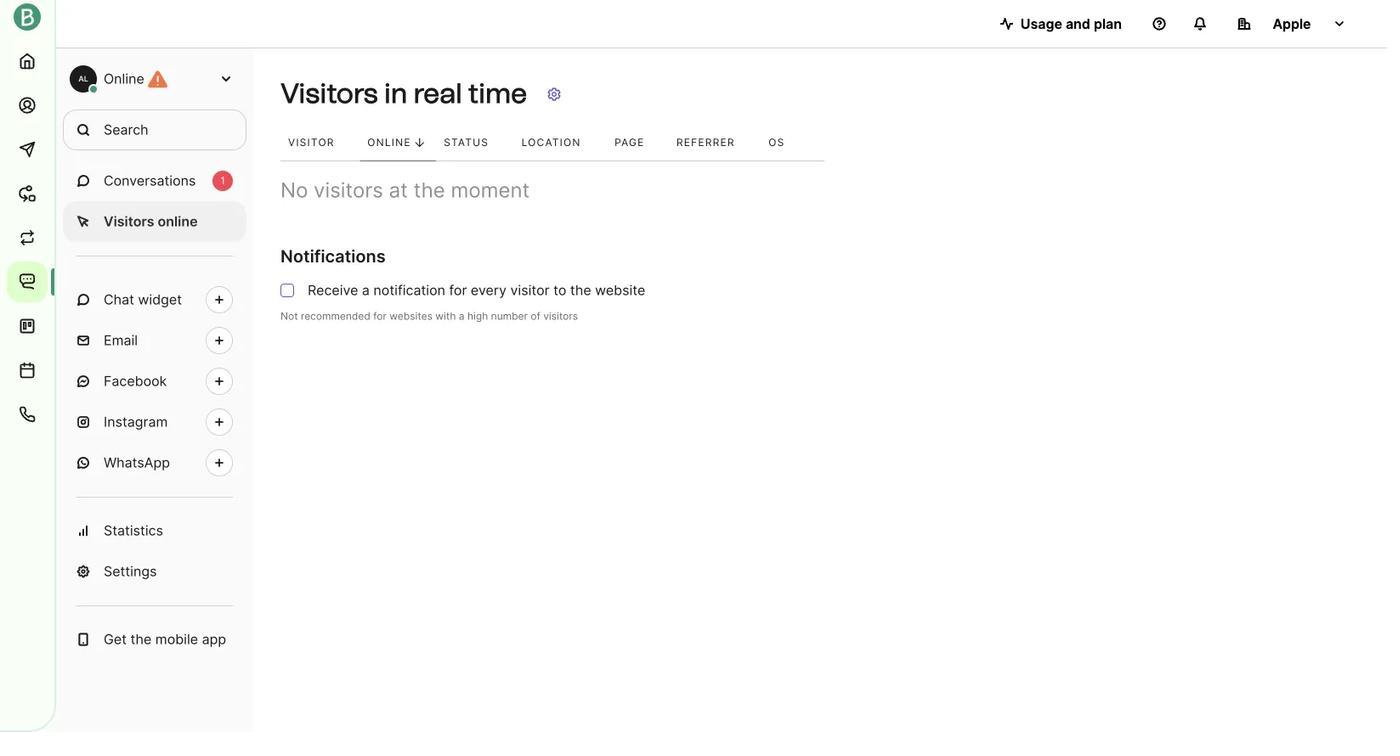 Task type: locate. For each thing, give the bounding box(es) containing it.
for
[[449, 282, 467, 299], [373, 310, 387, 323]]

apple
[[1273, 15, 1311, 32]]

visitors down conversations on the top left of page
[[104, 213, 154, 230]]

chat widget
[[104, 292, 182, 308]]

visitors
[[281, 77, 378, 110], [104, 213, 154, 230]]

visitors online link
[[63, 201, 247, 242]]

at
[[389, 178, 408, 203]]

a right 'receive'
[[362, 282, 370, 299]]

website
[[595, 282, 645, 299]]

online up 'at'
[[367, 137, 411, 149]]

page button
[[607, 125, 669, 161]]

a
[[362, 282, 370, 299], [459, 310, 465, 323]]

the
[[414, 178, 445, 203], [570, 282, 591, 299], [130, 632, 152, 648]]

apple button
[[1224, 7, 1360, 41]]

online inside button
[[367, 137, 411, 149]]

1 horizontal spatial the
[[414, 178, 445, 203]]

0 vertical spatial a
[[362, 282, 370, 299]]

recommended
[[301, 310, 370, 323]]

1 vertical spatial online
[[367, 137, 411, 149]]

1 horizontal spatial visitors
[[281, 77, 378, 110]]

with
[[435, 310, 456, 323]]

0 horizontal spatial visitors
[[104, 213, 154, 230]]

search link
[[63, 110, 247, 150]]

not
[[281, 310, 298, 323]]

visitors
[[314, 178, 383, 203], [543, 310, 578, 323]]

the right get
[[130, 632, 152, 648]]

visitors in real time
[[281, 77, 527, 110]]

email
[[104, 332, 138, 349]]

1 vertical spatial visitors
[[104, 213, 154, 230]]

0 vertical spatial online
[[104, 71, 144, 87]]

settings link
[[63, 552, 247, 592]]

0 horizontal spatial the
[[130, 632, 152, 648]]

plan
[[1094, 15, 1122, 32]]

moment
[[451, 178, 530, 203]]

online
[[158, 213, 198, 230]]

1 horizontal spatial visitors
[[543, 310, 578, 323]]

visitors up the visitor button
[[281, 77, 378, 110]]

online button
[[360, 125, 436, 161]]

instagram link
[[63, 402, 247, 443]]

2 horizontal spatial the
[[570, 282, 591, 299]]

real
[[414, 77, 462, 110]]

settings
[[104, 564, 157, 580]]

0 vertical spatial visitors
[[281, 77, 378, 110]]

usage
[[1021, 15, 1063, 32]]

the right to at the left of page
[[570, 282, 591, 299]]

1
[[220, 175, 225, 187]]

no
[[281, 178, 308, 203]]

receive a notification for every visitor to the website
[[308, 282, 645, 299]]

1 vertical spatial a
[[459, 310, 465, 323]]

visitors for visitors in real time
[[281, 77, 378, 110]]

for up 'with' at the top left of the page
[[449, 282, 467, 299]]

for left 'websites'
[[373, 310, 387, 323]]

get
[[104, 632, 127, 648]]

0 horizontal spatial visitors
[[314, 178, 383, 203]]

1 horizontal spatial for
[[449, 282, 467, 299]]

websites
[[390, 310, 433, 323]]

email link
[[63, 320, 247, 361]]

in
[[384, 77, 407, 110]]

2 vertical spatial the
[[130, 632, 152, 648]]

the right 'at'
[[414, 178, 445, 203]]

visitors right of
[[543, 310, 578, 323]]

statistics link
[[63, 511, 247, 552]]

0 horizontal spatial for
[[373, 310, 387, 323]]

os
[[769, 137, 785, 149]]

online right "al"
[[104, 71, 144, 87]]

referrer
[[677, 137, 735, 149]]

visitor
[[510, 282, 550, 299]]

a right 'with' at the top left of the page
[[459, 310, 465, 323]]

search
[[104, 122, 148, 138]]

and
[[1066, 15, 1091, 32]]

get the mobile app
[[104, 632, 226, 648]]

1 horizontal spatial online
[[367, 137, 411, 149]]

time
[[468, 77, 527, 110]]

online
[[104, 71, 144, 87], [367, 137, 411, 149]]

visitors left 'at'
[[314, 178, 383, 203]]

of
[[531, 310, 541, 323]]



Task type: vqa. For each thing, say whether or not it's contained in the screenshot.
left Brevo
no



Task type: describe. For each thing, give the bounding box(es) containing it.
location button
[[514, 125, 607, 161]]

widget
[[138, 292, 182, 308]]

status
[[444, 137, 489, 149]]

visitor
[[288, 137, 335, 149]]

high
[[467, 310, 488, 323]]

get the mobile app link
[[63, 620, 247, 661]]

status button
[[436, 125, 514, 161]]

statistics
[[104, 523, 163, 539]]

0 horizontal spatial a
[[362, 282, 370, 299]]

1 vertical spatial visitors
[[543, 310, 578, 323]]

facebook link
[[63, 361, 247, 402]]

visitors online
[[104, 213, 198, 230]]

1 vertical spatial the
[[570, 282, 591, 299]]

whatsapp
[[104, 455, 170, 471]]

chat
[[104, 292, 134, 308]]

0 vertical spatial the
[[414, 178, 445, 203]]

0 horizontal spatial online
[[104, 71, 144, 87]]

visitor button
[[281, 125, 360, 161]]

whatsapp link
[[63, 443, 247, 484]]

notifications
[[281, 246, 386, 267]]

not recommended for websites with a high number of visitors
[[281, 310, 578, 323]]

location
[[522, 137, 581, 149]]

instagram
[[104, 414, 168, 431]]

no visitors at the moment
[[281, 178, 530, 203]]

usage and plan
[[1021, 15, 1122, 32]]

number
[[491, 310, 528, 323]]

usage and plan button
[[987, 7, 1136, 41]]

al
[[78, 74, 88, 83]]

every
[[471, 282, 507, 299]]

visitors for visitors online
[[104, 213, 154, 230]]

os button
[[761, 125, 808, 161]]

receive
[[308, 282, 358, 299]]

referrer button
[[669, 125, 761, 161]]

0 vertical spatial visitors
[[314, 178, 383, 203]]

chat widget link
[[63, 280, 247, 320]]

facebook
[[104, 373, 167, 390]]

1 horizontal spatial a
[[459, 310, 465, 323]]

app
[[202, 632, 226, 648]]

mobile
[[155, 632, 198, 648]]

to
[[553, 282, 566, 299]]

page
[[615, 137, 645, 149]]

notification
[[374, 282, 445, 299]]

1 vertical spatial for
[[373, 310, 387, 323]]

conversations
[[104, 173, 196, 189]]

0 vertical spatial for
[[449, 282, 467, 299]]



